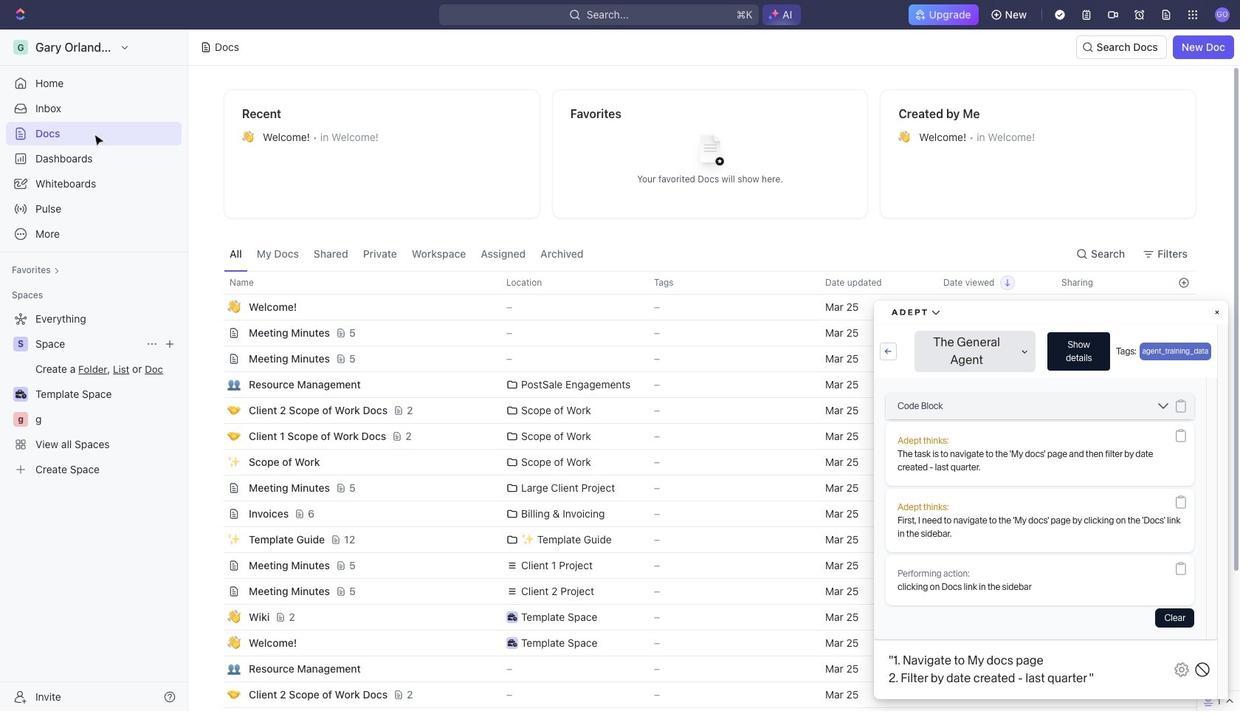 Task type: vqa. For each thing, say whether or not it's contained in the screenshot.
the bottom business time image
yes



Task type: describe. For each thing, give the bounding box(es) containing it.
g, , element
[[13, 412, 28, 427]]

2 business time image from the top
[[508, 639, 517, 647]]

business time image
[[15, 390, 26, 399]]

no favorited docs image
[[681, 123, 740, 182]]



Task type: locate. For each thing, give the bounding box(es) containing it.
space, , element
[[13, 337, 28, 351]]

sidebar navigation
[[0, 30, 191, 711]]

1 vertical spatial business time image
[[508, 639, 517, 647]]

tree inside sidebar navigation
[[6, 307, 182, 481]]

business time image
[[508, 614, 517, 621], [508, 639, 517, 647]]

table
[[208, 271, 1197, 711]]

tab list
[[224, 236, 590, 271]]

1 business time image from the top
[[508, 614, 517, 621]]

0 vertical spatial business time image
[[508, 614, 517, 621]]

gary orlando's workspace, , element
[[13, 40, 28, 55]]

tree
[[6, 307, 182, 481]]

row
[[208, 271, 1197, 295], [208, 294, 1197, 320], [208, 320, 1197, 346], [208, 346, 1197, 372], [208, 371, 1197, 398], [208, 397, 1197, 424], [208, 423, 1197, 450], [208, 449, 1197, 476], [208, 475, 1197, 501], [208, 501, 1197, 527], [208, 527, 1197, 553], [208, 552, 1197, 579], [208, 578, 1197, 605], [208, 604, 1197, 631], [208, 630, 1197, 656], [208, 656, 1197, 682], [208, 682, 1197, 708], [224, 707, 1197, 711]]

cell
[[1053, 295, 1171, 320], [935, 372, 1053, 397], [1053, 372, 1171, 397], [1053, 398, 1171, 423], [1053, 424, 1171, 449], [1171, 450, 1197, 475], [1053, 527, 1171, 552], [1171, 527, 1197, 552], [1053, 553, 1171, 578], [1053, 579, 1171, 604], [1171, 579, 1197, 604], [935, 605, 1053, 630], [1053, 605, 1171, 630], [1053, 656, 1171, 682], [1053, 682, 1171, 707], [817, 708, 935, 711], [935, 708, 1053, 711], [1053, 708, 1171, 711], [1171, 708, 1197, 711]]



